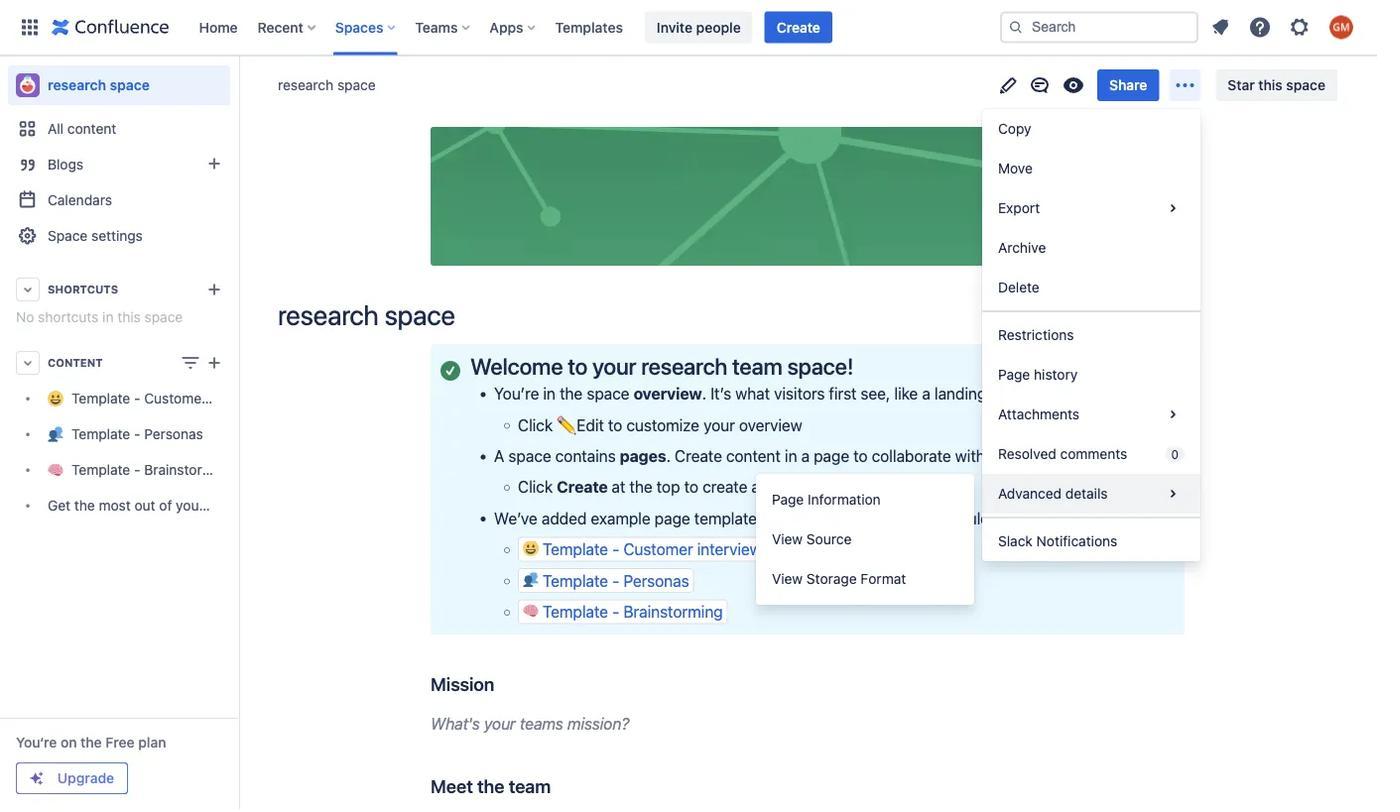 Task type: locate. For each thing, give the bounding box(es) containing it.
what right "it's"
[[736, 385, 770, 403]]

page
[[991, 385, 1027, 403], [814, 447, 850, 466], [764, 478, 800, 497], [655, 509, 690, 528]]

:check_mark: image
[[441, 361, 461, 381]]

2 view from the top
[[772, 571, 803, 588]]

template - brainstorming up out at the bottom left of the page
[[71, 462, 234, 478]]

:grinning: image
[[523, 541, 539, 557]]

customer inside button
[[624, 541, 693, 559]]

0 horizontal spatial a
[[752, 478, 760, 497]]

brainstorming up of
[[144, 462, 234, 478]]

interview
[[211, 391, 269, 407], [697, 541, 762, 559]]

:brain: image
[[523, 603, 539, 619]]

create up click create at the top to create a page in your space
[[675, 447, 722, 466]]

brainstorming inside space element
[[144, 462, 234, 478]]

content up create
[[726, 447, 781, 466]]

- inside button
[[613, 603, 620, 622]]

1 vertical spatial content
[[726, 447, 781, 466]]

1 horizontal spatial template - personas
[[543, 572, 689, 591]]

your right of
[[176, 498, 204, 514]]

0 horizontal spatial research space link
[[8, 66, 230, 105]]

1 horizontal spatial interview
[[697, 541, 762, 559]]

0 vertical spatial a
[[922, 385, 931, 403]]

copy image
[[493, 672, 516, 696], [549, 775, 573, 799]]

1 vertical spatial pages
[[903, 509, 947, 528]]

1 vertical spatial customer
[[624, 541, 693, 559]]

click up the we've
[[518, 478, 553, 497]]

template - customer interview report inside template - customer interview report button
[[543, 541, 810, 559]]

templates
[[695, 509, 765, 528]]

page down "top"
[[655, 509, 690, 528]]

customer
[[144, 391, 207, 407], [624, 541, 693, 559]]

template - brainstorming inside template - brainstorming link
[[71, 462, 234, 478]]

0 vertical spatial interview
[[211, 391, 269, 407]]

space
[[110, 77, 150, 93], [337, 77, 376, 93], [1287, 77, 1326, 93], [385, 299, 455, 332], [144, 309, 183, 326], [587, 385, 630, 403], [1090, 385, 1133, 403], [509, 447, 551, 466], [856, 478, 899, 497], [244, 498, 282, 514]]

template inside button
[[543, 603, 608, 622]]

0 horizontal spatial like
[[895, 385, 918, 403]]

move button
[[983, 149, 1201, 189]]

- down example
[[613, 541, 620, 559]]

blogs
[[48, 156, 84, 173]]

0 vertical spatial pages
[[620, 447, 667, 466]]

1 vertical spatial this
[[117, 309, 141, 326]]

team right of
[[208, 498, 240, 514]]

.
[[702, 385, 707, 403], [667, 447, 671, 466]]

0 vertical spatial click
[[518, 416, 553, 435]]

1 horizontal spatial personas
[[624, 572, 689, 591]]

0 vertical spatial view
[[772, 532, 803, 548]]

1 view from the top
[[772, 532, 803, 548]]

report inside button
[[766, 541, 810, 559]]

what down information
[[829, 509, 864, 528]]

copy
[[999, 121, 1032, 137]]

on
[[61, 735, 77, 751]]

tree containing template - customer interview report
[[8, 381, 312, 524]]

0 vertical spatial overview
[[634, 385, 702, 403]]

show
[[788, 509, 825, 528]]

overview down welcome to your research team space!
[[634, 385, 702, 403]]

the up the ✏️
[[560, 385, 583, 403]]

tree inside space element
[[8, 381, 312, 524]]

create
[[777, 19, 821, 35], [675, 447, 722, 466], [557, 478, 608, 497]]

0 vertical spatial copy image
[[493, 672, 516, 696]]

it's
[[711, 385, 732, 403]]

share
[[1110, 77, 1148, 93]]

1 vertical spatial click
[[518, 478, 553, 497]]

space down shortcuts "dropdown button"
[[144, 309, 183, 326]]

space up the all content "link"
[[110, 77, 150, 93]]

search image
[[1008, 19, 1024, 35]]

click for click ✏️ edit to customize your overview
[[518, 416, 553, 435]]

1 vertical spatial interview
[[697, 541, 762, 559]]

copy image
[[852, 354, 876, 378]]

click left the ✏️
[[518, 416, 553, 435]]

0 vertical spatial personas
[[144, 426, 203, 443]]

0 horizontal spatial customer
[[144, 391, 207, 407]]

template - customer interview report down 'templates'
[[543, 541, 810, 559]]

2 click from the top
[[518, 478, 553, 497]]

1 vertical spatial a
[[802, 447, 810, 466]]

this down shortcuts "dropdown button"
[[117, 309, 141, 326]]

invite
[[657, 19, 693, 35]]

welcome
[[470, 353, 563, 380]]

0 vertical spatial page
[[999, 367, 1031, 383]]

brainstorming down template - customer interview report button
[[624, 603, 723, 622]]

the right meet
[[477, 776, 505, 798]]

0 vertical spatial template - personas
[[71, 426, 203, 443]]

space down settings icon
[[1287, 77, 1326, 93]]

template - brainstorming down template - personas button
[[543, 603, 723, 622]]

page up we've added example page templates to show what your pages could look like
[[772, 492, 804, 508]]

0 horizontal spatial template - brainstorming
[[71, 462, 234, 478]]

space settings link
[[8, 218, 230, 254]]

template - personas button
[[518, 569, 694, 594]]

meet the team
[[431, 776, 551, 798]]

space right a
[[509, 447, 551, 466]]

space inside button
[[1287, 77, 1326, 93]]

archive
[[999, 240, 1047, 256]]

slack
[[999, 534, 1033, 550]]

space up :check_mark: image
[[385, 299, 455, 332]]

0 horizontal spatial brainstorming
[[144, 462, 234, 478]]

template - personas up template - brainstorming link
[[71, 426, 203, 443]]

- down template - personas button
[[613, 603, 620, 622]]

0 vertical spatial create
[[777, 19, 821, 35]]

view inside view source link
[[772, 532, 803, 548]]

notification icon image
[[1209, 15, 1233, 39]]

teams
[[520, 714, 564, 733]]

page inside group
[[772, 492, 804, 508]]

invite people button
[[645, 11, 753, 43]]

slack notifications link
[[983, 522, 1201, 562]]

the right at
[[630, 478, 653, 497]]

no shortcuts in this space
[[16, 309, 183, 326]]

0 horizontal spatial what
[[736, 385, 770, 403]]

edit this page image
[[997, 73, 1020, 97]]

1 vertical spatial create
[[675, 447, 722, 466]]

click for click create at the top to create a page in your space
[[518, 478, 553, 497]]

1 horizontal spatial pages
[[903, 509, 947, 528]]

interview down create a page image
[[211, 391, 269, 407]]

template - personas link
[[8, 417, 230, 453]]

. up "top"
[[667, 447, 671, 466]]

view down we've added example page templates to show what your pages could look like
[[772, 532, 803, 548]]

- up out at the bottom left of the page
[[134, 462, 140, 478]]

1 horizontal spatial what
[[829, 509, 864, 528]]

0 horizontal spatial personas
[[144, 426, 203, 443]]

template
[[71, 391, 130, 407], [71, 426, 130, 443], [71, 462, 130, 478], [543, 541, 608, 559], [543, 572, 608, 591], [543, 603, 608, 622]]

1 vertical spatial overview
[[739, 416, 803, 435]]

0 vertical spatial what
[[736, 385, 770, 403]]

0 horizontal spatial content
[[67, 121, 116, 137]]

interview for the template - customer interview report link
[[211, 391, 269, 407]]

your left teams
[[484, 714, 516, 733]]

0 vertical spatial .
[[702, 385, 707, 403]]

- for the template - customer interview report link
[[134, 391, 140, 407]]

confluence image
[[52, 15, 169, 39], [52, 15, 169, 39]]

- up template - brainstorming button
[[613, 572, 620, 591]]

to
[[568, 353, 588, 380], [608, 416, 623, 435], [854, 447, 868, 466], [684, 478, 699, 497], [769, 509, 783, 528]]

archive button
[[983, 228, 1201, 268]]

template - personas inside template - personas link
[[71, 426, 203, 443]]

we've
[[494, 509, 538, 528]]

:grinning: image
[[523, 541, 539, 557]]

brainstorming
[[144, 462, 234, 478], [624, 603, 723, 622]]

- for template - brainstorming button
[[613, 603, 620, 622]]

1 vertical spatial view
[[772, 571, 803, 588]]

menu containing copy
[[983, 109, 1201, 562]]

overview up a space contains pages . create content in a page to collaborate with your team
[[739, 416, 803, 435]]

premium image
[[29, 771, 45, 787]]

view storage format
[[772, 571, 906, 588]]

global element
[[12, 0, 997, 55]]

0 horizontal spatial this
[[117, 309, 141, 326]]

banner containing home
[[0, 0, 1378, 56]]

pages down click ✏️ edit to customize your overview
[[620, 447, 667, 466]]

copy image up what's your teams mission? in the left bottom of the page
[[493, 672, 516, 696]]

1 vertical spatial report
[[766, 541, 810, 559]]

research inside space element
[[48, 77, 106, 93]]

1 horizontal spatial create
[[675, 447, 722, 466]]

research space inside space element
[[48, 77, 150, 93]]

customer down example
[[624, 541, 693, 559]]

1 vertical spatial .
[[667, 447, 671, 466]]

content right all
[[67, 121, 116, 137]]

- for template - personas button
[[613, 572, 620, 591]]

1 click from the top
[[518, 416, 553, 435]]

a space contains pages . create content in a page to collaborate with your team
[[494, 447, 1061, 466]]

contains
[[556, 447, 616, 466]]

a up page information
[[802, 447, 810, 466]]

this right star
[[1259, 77, 1283, 93]]

a left landing
[[922, 385, 931, 403]]

team
[[733, 353, 783, 380], [1025, 447, 1061, 466], [208, 498, 240, 514], [509, 776, 551, 798]]

we've added example page templates to show what your pages could look like
[[494, 509, 1052, 528]]

menu
[[983, 109, 1201, 562]]

copy button
[[983, 109, 1201, 149]]

1 vertical spatial template - customer interview report
[[543, 541, 810, 559]]

content button
[[8, 345, 230, 381]]

copy image for meet the team
[[549, 775, 573, 799]]

:check_mark: image
[[441, 361, 461, 381]]

like down advanced
[[1028, 509, 1052, 528]]

- down the content dropdown button
[[134, 391, 140, 407]]

1 horizontal spatial template - customer interview report
[[543, 541, 810, 559]]

click create at the top to create a page in your space
[[518, 478, 899, 497]]

personas down template - customer interview report button
[[624, 572, 689, 591]]

pages left could
[[903, 509, 947, 528]]

0 horizontal spatial copy image
[[493, 672, 516, 696]]

0 horizontal spatial template - customer interview report
[[71, 391, 312, 407]]

of
[[159, 498, 172, 514]]

resolved comments
[[999, 446, 1128, 463]]

0 horizontal spatial template - personas
[[71, 426, 203, 443]]

template - customer interview report
[[71, 391, 312, 407], [543, 541, 810, 559]]

1 horizontal spatial brainstorming
[[624, 603, 723, 622]]

0 horizontal spatial report
[[272, 391, 312, 407]]

page left for
[[991, 385, 1027, 403]]

copy image down teams
[[549, 775, 573, 799]]

1 horizontal spatial this
[[1259, 77, 1283, 93]]

1 vertical spatial copy image
[[549, 775, 573, 799]]

0 horizontal spatial .
[[667, 447, 671, 466]]

interview down 'templates'
[[697, 541, 762, 559]]

1 vertical spatial brainstorming
[[624, 603, 723, 622]]

0 horizontal spatial interview
[[211, 391, 269, 407]]

0 vertical spatial brainstorming
[[144, 462, 234, 478]]

1 horizontal spatial a
[[802, 447, 810, 466]]

report for the template - customer interview report link
[[272, 391, 312, 407]]

to right "top"
[[684, 478, 699, 497]]

1 horizontal spatial content
[[726, 447, 781, 466]]

all content
[[48, 121, 116, 137]]

in down shortcuts "dropdown button"
[[102, 309, 114, 326]]

customer inside tree
[[144, 391, 207, 407]]

this
[[1259, 77, 1283, 93], [117, 309, 141, 326]]

create down contains on the left of the page
[[557, 478, 608, 497]]

1 horizontal spatial like
[[1028, 509, 1052, 528]]

1 horizontal spatial customer
[[624, 541, 693, 559]]

your
[[593, 353, 637, 380], [1054, 385, 1086, 403], [704, 416, 735, 435], [989, 447, 1021, 466], [820, 478, 852, 497], [176, 498, 204, 514], [868, 509, 899, 528], [484, 714, 516, 733]]

1 horizontal spatial copy image
[[549, 775, 573, 799]]

in up 'show'
[[804, 478, 816, 497]]

banner
[[0, 0, 1378, 56]]

view left storage
[[772, 571, 803, 588]]

research space link down spaces
[[278, 75, 376, 95]]

details
[[1066, 486, 1108, 502]]

research space link up the all content "link"
[[8, 66, 230, 105]]

0 vertical spatial content
[[67, 121, 116, 137]]

1 horizontal spatial template - brainstorming
[[543, 603, 723, 622]]

in
[[102, 309, 114, 326], [543, 385, 556, 403], [785, 447, 798, 466], [804, 478, 816, 497]]

a right create
[[752, 478, 760, 497]]

1 vertical spatial like
[[1028, 509, 1052, 528]]

0 vertical spatial this
[[1259, 77, 1283, 93]]

invite people
[[657, 19, 741, 35]]

report inside tree
[[272, 391, 312, 407]]

1 vertical spatial template - brainstorming
[[543, 603, 723, 622]]

view inside view storage format "link"
[[772, 571, 803, 588]]

1 horizontal spatial report
[[766, 541, 810, 559]]

space up edit
[[587, 385, 630, 403]]

storage
[[807, 571, 857, 588]]

:busts_in_silhouette: image
[[523, 572, 539, 588], [523, 572, 539, 588]]

overview
[[634, 385, 702, 403], [739, 416, 803, 435]]

group
[[756, 474, 975, 605]]

0 vertical spatial template - customer interview report
[[71, 391, 312, 407]]

personas inside template - personas link
[[144, 426, 203, 443]]

to left 'show'
[[769, 509, 783, 528]]

like right see,
[[895, 385, 918, 403]]

customer down change view image
[[144, 391, 207, 407]]

mission
[[431, 674, 495, 695]]

notifications
[[1037, 534, 1118, 550]]

0 horizontal spatial page
[[772, 492, 804, 508]]

template - customer interview report inside tree
[[71, 391, 312, 407]]

template for template - personas button
[[543, 572, 608, 591]]

like
[[895, 385, 918, 403], [1028, 509, 1052, 528]]

- for template - customer interview report button
[[613, 541, 620, 559]]

restrictions
[[999, 327, 1075, 343]]

0 vertical spatial customer
[[144, 391, 207, 407]]

page for page information
[[772, 492, 804, 508]]

personas for template - personas link
[[144, 426, 203, 443]]

interview inside button
[[697, 541, 762, 559]]

- up template - brainstorming link
[[134, 426, 140, 443]]

create
[[703, 478, 748, 497]]

1 vertical spatial page
[[772, 492, 804, 508]]

0 vertical spatial report
[[272, 391, 312, 407]]

customer for the template - customer interview report link
[[144, 391, 207, 407]]

people
[[696, 19, 741, 35]]

your inside get the most out of your team space link
[[176, 498, 204, 514]]

out
[[135, 498, 155, 514]]

template - brainstorming
[[71, 462, 234, 478], [543, 603, 723, 622]]

template - personas
[[71, 426, 203, 443], [543, 572, 689, 591]]

1 vertical spatial personas
[[624, 572, 689, 591]]

resolved
[[999, 446, 1057, 463]]

apps
[[490, 19, 524, 35]]

research space link
[[8, 66, 230, 105], [278, 75, 376, 95]]

interview inside tree
[[211, 391, 269, 407]]

view source
[[772, 532, 852, 548]]

0 horizontal spatial create
[[557, 478, 608, 497]]

delete button
[[983, 268, 1201, 308]]

teams
[[415, 19, 458, 35]]

personas inside template - personas button
[[624, 572, 689, 591]]

page left history
[[999, 367, 1031, 383]]

brainstorming for template - brainstorming link
[[144, 462, 234, 478]]

1 horizontal spatial page
[[999, 367, 1031, 383]]

space down restrictions button
[[1090, 385, 1133, 403]]

create right people
[[777, 19, 821, 35]]

0 vertical spatial template - brainstorming
[[71, 462, 234, 478]]

template - personas inside template - personas button
[[543, 572, 689, 591]]

2 horizontal spatial create
[[777, 19, 821, 35]]

meet
[[431, 776, 473, 798]]

1 vertical spatial template - personas
[[543, 572, 689, 591]]

space!
[[788, 353, 854, 380]]

- for template - personas link
[[134, 426, 140, 443]]

click
[[518, 416, 553, 435], [518, 478, 553, 497]]

. left "it's"
[[702, 385, 707, 403]]

template - brainstorming inside template - brainstorming button
[[543, 603, 723, 622]]

0 horizontal spatial pages
[[620, 447, 667, 466]]

template - personas up template - brainstorming button
[[543, 572, 689, 591]]

tree
[[8, 381, 312, 524]]

1 vertical spatial what
[[829, 509, 864, 528]]

settings
[[91, 228, 143, 244]]

customize
[[627, 416, 700, 435]]

what
[[736, 385, 770, 403], [829, 509, 864, 528]]

space right of
[[244, 498, 282, 514]]

pages
[[620, 447, 667, 466], [903, 509, 947, 528]]

personas down the template - customer interview report link
[[144, 426, 203, 443]]

team up the visitors
[[733, 353, 783, 380]]

page inside menu
[[999, 367, 1031, 383]]

what's
[[431, 714, 480, 733]]

template - customer interview report down change view image
[[71, 391, 312, 407]]

page down a space contains pages . create content in a page to collaborate with your team
[[764, 478, 800, 497]]

brainstorming inside button
[[624, 603, 723, 622]]



Task type: describe. For each thing, give the bounding box(es) containing it.
space settings
[[48, 228, 143, 244]]

content
[[48, 357, 103, 370]]

template - personas for template - personas link
[[71, 426, 203, 443]]

all
[[48, 121, 64, 137]]

group containing page information
[[756, 474, 975, 605]]

to right edit
[[608, 416, 623, 435]]

you're on the free plan
[[16, 735, 166, 751]]

star
[[1228, 77, 1255, 93]]

1 horizontal spatial overview
[[739, 416, 803, 435]]

what for visitors
[[736, 385, 770, 403]]

template - customer interview report link
[[8, 381, 312, 417]]

upgrade button
[[17, 764, 127, 794]]

1 horizontal spatial .
[[702, 385, 707, 403]]

top
[[657, 478, 680, 497]]

stop watching image
[[1062, 73, 1086, 97]]

team down what's your teams mission? in the left bottom of the page
[[509, 776, 551, 798]]

template for template - personas link
[[71, 426, 130, 443]]

at
[[612, 478, 626, 497]]

your down information
[[868, 509, 899, 528]]

most
[[99, 498, 131, 514]]

no
[[16, 309, 34, 326]]

you're in the space overview . it's what visitors first see, like a landing page for your space
[[494, 385, 1133, 403]]

team up the "advanced details"
[[1025, 447, 1061, 466]]

recent button
[[252, 11, 323, 43]]

what for your
[[829, 509, 864, 528]]

shortcuts
[[38, 309, 99, 326]]

a
[[494, 447, 505, 466]]

create link
[[765, 11, 833, 43]]

visitors
[[774, 385, 825, 403]]

shortcuts
[[48, 283, 118, 296]]

- for template - brainstorming link
[[134, 462, 140, 478]]

added
[[542, 509, 587, 528]]

help icon image
[[1249, 15, 1273, 39]]

in inside space element
[[102, 309, 114, 326]]

1 horizontal spatial research space link
[[278, 75, 376, 95]]

page for page history
[[999, 367, 1031, 383]]

2 vertical spatial create
[[557, 478, 608, 497]]

history
[[1034, 367, 1078, 383]]

templates link
[[549, 11, 629, 43]]

spaces
[[335, 19, 384, 35]]

blogs link
[[8, 147, 230, 183]]

page information link
[[756, 480, 975, 520]]

could
[[951, 509, 990, 528]]

template for template - customer interview report button
[[543, 541, 608, 559]]

click ✏️ edit to customize your overview
[[518, 416, 803, 435]]

what's your teams mission?
[[431, 714, 629, 733]]

Search field
[[1001, 11, 1199, 43]]

templates
[[555, 19, 623, 35]]

the right on
[[81, 735, 102, 751]]

plan
[[138, 735, 166, 751]]

add shortcut image
[[202, 278, 226, 302]]

brainstorming for template - brainstorming button
[[624, 603, 723, 622]]

attachments button
[[983, 395, 1201, 435]]

information
[[808, 492, 881, 508]]

template - brainstorming for template - brainstorming button
[[543, 603, 723, 622]]

your down "it's"
[[704, 416, 735, 435]]

spaces button
[[329, 11, 403, 43]]

template for template - brainstorming link
[[71, 462, 130, 478]]

page history link
[[983, 355, 1201, 395]]

home link
[[193, 11, 244, 43]]

team inside tree
[[208, 498, 240, 514]]

source
[[807, 532, 852, 548]]

copy image for mission
[[493, 672, 516, 696]]

in right the you're
[[543, 385, 556, 403]]

2 vertical spatial a
[[752, 478, 760, 497]]

export button
[[983, 189, 1201, 228]]

space down spaces
[[337, 77, 376, 93]]

free
[[106, 735, 135, 751]]

your down history
[[1054, 385, 1086, 403]]

personas for template - personas button
[[624, 572, 689, 591]]

slack notifications
[[999, 534, 1118, 550]]

to up the page information link
[[854, 447, 868, 466]]

view for view source
[[772, 532, 803, 548]]

template - personas for template - personas button
[[543, 572, 689, 591]]

recent
[[258, 19, 304, 35]]

change view image
[[179, 351, 202, 375]]

edit
[[577, 416, 604, 435]]

page information
[[772, 492, 881, 508]]

your profile and preferences image
[[1330, 15, 1354, 39]]

create inside create link
[[777, 19, 821, 35]]

interview for template - customer interview report button
[[697, 541, 762, 559]]

collapse sidebar image
[[216, 66, 260, 105]]

page up page information
[[814, 447, 850, 466]]

report for template - customer interview report button
[[766, 541, 810, 559]]

you're
[[16, 735, 57, 751]]

:brain: image
[[523, 603, 539, 619]]

example
[[591, 509, 651, 528]]

this inside space element
[[117, 309, 141, 326]]

template - customer interview report for the template - customer interview report link
[[71, 391, 312, 407]]

create a blog image
[[202, 152, 226, 176]]

delete
[[999, 279, 1040, 296]]

create a page image
[[202, 351, 226, 375]]

the right get
[[74, 498, 95, 514]]

space inside tree
[[244, 498, 282, 514]]

content inside "link"
[[67, 121, 116, 137]]

template - brainstorming button
[[518, 600, 728, 625]]

space
[[48, 228, 88, 244]]

template - brainstorming for template - brainstorming link
[[71, 462, 234, 478]]

in up page information
[[785, 447, 798, 466]]

comments
[[1061, 446, 1128, 463]]

settings icon image
[[1288, 15, 1312, 39]]

get the most out of your team space
[[48, 498, 282, 514]]

upgrade
[[57, 771, 114, 787]]

your right with
[[989, 447, 1021, 466]]

for
[[1031, 385, 1050, 403]]

0 horizontal spatial overview
[[634, 385, 702, 403]]

template for the template - customer interview report link
[[71, 391, 130, 407]]

view source link
[[756, 520, 975, 560]]

space down 'collaborate'
[[856, 478, 899, 497]]

template - customer interview report for template - customer interview report button
[[543, 541, 810, 559]]

collaborate
[[872, 447, 952, 466]]

space element
[[0, 56, 312, 811]]

restrictions button
[[983, 316, 1201, 355]]

advanced details
[[999, 486, 1108, 502]]

advanced details button
[[983, 474, 1201, 514]]

your up edit
[[593, 353, 637, 380]]

home
[[199, 19, 238, 35]]

template for template - brainstorming button
[[543, 603, 608, 622]]

page history
[[999, 367, 1078, 383]]

view for view storage format
[[772, 571, 803, 588]]

all content link
[[8, 111, 230, 147]]

template - brainstorming link
[[8, 453, 234, 488]]

appswitcher icon image
[[18, 15, 42, 39]]

calendars
[[48, 192, 112, 208]]

you're
[[494, 385, 539, 403]]

your up 'show'
[[820, 478, 852, 497]]

this inside button
[[1259, 77, 1283, 93]]

attachments
[[999, 406, 1080, 423]]

0 vertical spatial like
[[895, 385, 918, 403]]

mission?
[[568, 714, 629, 733]]

export
[[999, 200, 1040, 216]]

0
[[1172, 448, 1179, 462]]

calendars link
[[8, 183, 230, 218]]

get
[[48, 498, 71, 514]]

shortcuts button
[[8, 272, 230, 308]]

share button
[[1098, 69, 1160, 101]]

2 horizontal spatial a
[[922, 385, 931, 403]]

welcome to your research team space!
[[470, 353, 854, 380]]

customer for template - customer interview report button
[[624, 541, 693, 559]]

more actions image
[[1174, 73, 1197, 97]]

to up edit
[[568, 353, 588, 380]]



Task type: vqa. For each thing, say whether or not it's contained in the screenshot.
Worked on
no



